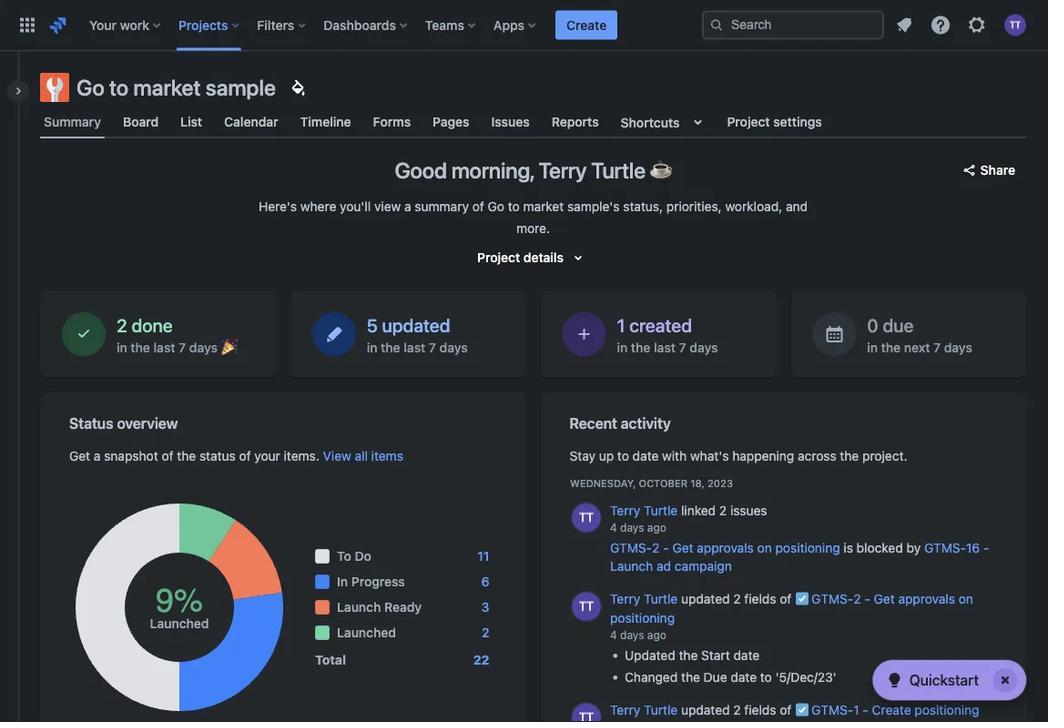 Task type: vqa. For each thing, say whether or not it's contained in the screenshot.
Summary link
no



Task type: describe. For each thing, give the bounding box(es) containing it.
1 fields from the top
[[744, 592, 776, 607]]

check image
[[885, 670, 906, 692]]

2 down the 3 link
[[482, 626, 490, 641]]

wednesday,
[[570, 478, 636, 489]]

in
[[337, 575, 348, 590]]

0 vertical spatial market
[[133, 75, 201, 100]]

2 down the gtms-2 - get approvals on positioning is blocked by
[[733, 592, 741, 607]]

2 up ad
[[652, 541, 660, 556]]

forms
[[373, 114, 411, 129]]

board link
[[119, 106, 162, 139]]

summary
[[415, 199, 469, 214]]

on for gtms-2 - get approvals on positioning is blocked by
[[757, 541, 772, 556]]

turtle inside terry turtle linked 2 issues 4 days ago
[[644, 503, 678, 518]]

0 due in the next 7 days
[[868, 315, 973, 355]]

0
[[868, 315, 879, 336]]

updated
[[625, 648, 675, 663]]

here's where you'll view a summary of go to market sample's status, priorities, workload, and more.
[[259, 199, 808, 236]]

your work
[[89, 17, 149, 32]]

of inside here's where you'll view a summary of go to market sample's status, priorities, workload, and more.
[[473, 199, 485, 214]]

pages
[[433, 114, 470, 129]]

your profile and settings image
[[1005, 14, 1027, 36]]

☕️
[[650, 158, 672, 183]]

priorities,
[[667, 199, 722, 214]]

apps button
[[488, 10, 543, 40]]

new
[[722, 722, 746, 723]]

your
[[255, 449, 281, 464]]

up
[[599, 449, 614, 464]]

2 inside 2 done in the last 7 days 🎉
[[117, 315, 127, 336]]

5 updated in the last 7 days
[[367, 315, 468, 355]]

pages link
[[429, 106, 473, 139]]

issues link
[[488, 106, 534, 139]]

1 vertical spatial launch
[[337, 600, 381, 615]]

search image
[[710, 18, 724, 32]]

do
[[355, 549, 372, 564]]

Search field
[[703, 10, 885, 40]]

due
[[704, 670, 727, 685]]

details
[[524, 250, 564, 265]]

of up feature
[[780, 703, 792, 718]]

status overview
[[69, 415, 178, 432]]

6 link
[[482, 573, 490, 591]]

settings image
[[967, 14, 989, 36]]

in for 0
[[868, 340, 878, 355]]

work
[[120, 17, 149, 32]]

help image
[[930, 14, 952, 36]]

gtms-1 - create positioning and messaging for new feature link
[[610, 703, 980, 723]]

date for start
[[734, 648, 760, 663]]

here's
[[259, 199, 297, 214]]

create button
[[556, 10, 618, 40]]

notifications image
[[894, 14, 916, 36]]

progress
[[352, 575, 405, 590]]

projects
[[179, 17, 228, 32]]

positioning inside gtms-1 - create positioning and messaging for new feature
[[915, 703, 980, 718]]

2 inside "gtms-2 - get approvals on positioning"
[[854, 592, 861, 607]]

october
[[639, 478, 688, 489]]

reports
[[552, 114, 599, 129]]

approvals for gtms-2 - get approvals on positioning
[[899, 592, 955, 607]]

18,
[[690, 478, 705, 489]]

shortcuts button
[[618, 106, 713, 139]]

primary element
[[11, 0, 703, 51]]

2 vertical spatial updated
[[681, 703, 730, 718]]

1 gtms-2 - get approvals on positioning link from the top
[[610, 541, 840, 556]]

done
[[132, 315, 173, 336]]

recent
[[570, 415, 618, 432]]

linked
[[681, 503, 716, 518]]

approvals for gtms-2 - get approvals on positioning is blocked by
[[697, 541, 754, 556]]

last for done
[[154, 340, 175, 355]]

launched
[[337, 626, 396, 641]]

turtle up messaging
[[644, 703, 678, 718]]

total
[[315, 653, 346, 668]]

banner containing your work
[[0, 0, 1049, 51]]

timeline link
[[297, 106, 355, 139]]

4 days ago
[[610, 629, 666, 642]]

2 done in the last 7 days 🎉
[[117, 315, 234, 355]]

messaging
[[635, 722, 699, 723]]

2 ago from the top
[[647, 629, 666, 642]]

issues
[[730, 503, 767, 518]]

22 link
[[474, 652, 490, 670]]

share
[[981, 163, 1016, 178]]

view
[[375, 199, 401, 214]]

and inside here's where you'll view a summary of go to market sample's status, priorities, workload, and more.
[[786, 199, 808, 214]]

your
[[89, 17, 117, 32]]

of right snapshot
[[162, 449, 174, 464]]

2 terry turtle link from the top
[[610, 592, 678, 607]]

project for project details
[[478, 250, 520, 265]]

ad
[[657, 559, 671, 574]]

project details
[[478, 250, 564, 265]]

gtms-2 - get approvals on positioning
[[610, 592, 974, 626]]

start
[[701, 648, 730, 663]]

changed
[[625, 670, 678, 685]]

sidebar navigation image
[[0, 73, 40, 109]]

stay
[[570, 449, 596, 464]]

7 for updated
[[429, 340, 436, 355]]

items
[[372, 449, 404, 464]]

shortcuts
[[621, 115, 680, 130]]

1 vertical spatial updated
[[681, 592, 730, 607]]

0 horizontal spatial get
[[69, 449, 90, 464]]

2 4 from the top
[[610, 629, 617, 642]]

0 horizontal spatial a
[[94, 449, 101, 464]]

terry right terry turtle image
[[610, 703, 640, 718]]

set background color image
[[287, 77, 309, 98]]

to up the "board"
[[109, 75, 129, 100]]

go inside here's where you'll view a summary of go to market sample's status, priorities, workload, and more.
[[488, 199, 505, 214]]

4 inside terry turtle linked 2 issues 4 days ago
[[610, 521, 617, 534]]

status
[[200, 449, 236, 464]]

the inside 1 created in the last 7 days
[[631, 340, 651, 355]]

2 terry turtle updated 2 fields of from the top
[[610, 703, 795, 718]]

gtms-16 - launch ad campaign link
[[610, 541, 990, 574]]

recent activity
[[570, 415, 671, 432]]

2 link
[[482, 624, 490, 642]]

stay up to date with what's happening across the project.
[[570, 449, 908, 464]]

positioning for gtms-2 - get approvals on positioning is blocked by
[[776, 541, 840, 556]]

updated the start date changed the due date to '5/dec/23'
[[625, 648, 837, 685]]

items.
[[284, 449, 320, 464]]

days for done
[[189, 340, 218, 355]]

2 inside terry turtle linked 2 issues 4 days ago
[[719, 503, 727, 518]]

calendar
[[224, 114, 279, 129]]

projects button
[[173, 10, 246, 40]]

dashboards
[[324, 17, 396, 32]]

gtms-2 - get approvals on positioning is blocked by
[[610, 541, 921, 556]]

apps
[[494, 17, 525, 32]]

good
[[395, 158, 447, 183]]

filters
[[257, 17, 295, 32]]

3 link
[[482, 599, 490, 617]]

of down the gtms-16 - launch ad campaign
[[780, 592, 792, 607]]

1 inside 1 created in the last 7 days
[[617, 315, 626, 336]]

2023
[[708, 478, 733, 489]]

project details button
[[467, 243, 600, 272]]

feature
[[750, 722, 792, 723]]

happening
[[733, 449, 795, 464]]

1 created in the last 7 days
[[617, 315, 718, 355]]

filters button
[[252, 10, 313, 40]]

dismiss quickstart image
[[991, 666, 1021, 695]]

gtms- for gtms-2 - get approvals on positioning
[[812, 592, 854, 607]]

campaign
[[675, 559, 732, 574]]



Task type: locate. For each thing, give the bounding box(es) containing it.
snapshot
[[104, 449, 158, 464]]

7 inside 0 due in the next 7 days
[[934, 340, 941, 355]]

0 vertical spatial project
[[728, 114, 771, 129]]

turtle left '☕️'
[[592, 158, 646, 183]]

0 horizontal spatial approvals
[[697, 541, 754, 556]]

gtms-2 - get approvals on positioning link
[[610, 541, 840, 556], [610, 592, 974, 626]]

2 vertical spatial date
[[731, 670, 757, 685]]

0 horizontal spatial create
[[567, 17, 607, 32]]

approvals
[[697, 541, 754, 556], [899, 592, 955, 607]]

created
[[630, 315, 693, 336]]

good morning, terry turtle ☕️
[[395, 158, 672, 183]]

approvals down by
[[899, 592, 955, 607]]

gtms- right by
[[924, 541, 966, 556]]

positioning left is
[[776, 541, 840, 556]]

days
[[189, 340, 218, 355], [440, 340, 468, 355], [690, 340, 718, 355], [945, 340, 973, 355], [620, 521, 644, 534], [620, 629, 644, 642]]

a inside here's where you'll view a summary of go to market sample's status, priorities, workload, and more.
[[405, 199, 412, 214]]

in
[[117, 340, 127, 355], [367, 340, 378, 355], [617, 340, 628, 355], [868, 340, 878, 355]]

7 inside 2 done in the last 7 days 🎉
[[179, 340, 186, 355]]

to right up
[[618, 449, 630, 464]]

create down check icon
[[872, 703, 911, 718]]

on down issues
[[757, 541, 772, 556]]

0 vertical spatial positioning
[[776, 541, 840, 556]]

1 horizontal spatial positioning
[[776, 541, 840, 556]]

get down status
[[69, 449, 90, 464]]

list
[[181, 114, 202, 129]]

to left '5/dec/23'
[[760, 670, 772, 685]]

terry up 4 days ago
[[610, 592, 640, 607]]

22
[[474, 653, 490, 668]]

1 vertical spatial date
[[734, 648, 760, 663]]

1 horizontal spatial last
[[404, 340, 426, 355]]

0 horizontal spatial launch
[[337, 600, 381, 615]]

project
[[728, 114, 771, 129], [478, 250, 520, 265]]

get for gtms-2 - get approvals on positioning
[[874, 592, 895, 607]]

terry turtle updated 2 fields of down campaign
[[610, 592, 795, 607]]

morning,
[[452, 158, 535, 183]]

updated right 5
[[382, 315, 451, 336]]

1 vertical spatial fields
[[744, 703, 776, 718]]

1 horizontal spatial on
[[959, 592, 974, 607]]

3 in from the left
[[617, 340, 628, 355]]

on
[[757, 541, 772, 556], [959, 592, 974, 607]]

1 terry turtle link from the top
[[610, 503, 678, 518]]

2 in from the left
[[367, 340, 378, 355]]

0 vertical spatial and
[[786, 199, 808, 214]]

days for created
[[690, 340, 718, 355]]

terry turtle updated 2 fields of
[[610, 592, 795, 607], [610, 703, 795, 718]]

ago up updated
[[647, 629, 666, 642]]

terry turtle image for linked 2 issues
[[572, 504, 601, 533]]

- inside "gtms-2 - get approvals on positioning"
[[865, 592, 871, 607]]

project settings link
[[724, 106, 826, 139]]

with
[[663, 449, 687, 464]]

go to market sample
[[77, 75, 276, 100]]

7 for created
[[680, 340, 687, 355]]

go
[[77, 75, 105, 100], [488, 199, 505, 214]]

to up more.
[[508, 199, 520, 214]]

in inside 1 created in the last 7 days
[[617, 340, 628, 355]]

tab list
[[29, 106, 1038, 139]]

create inside create button
[[567, 17, 607, 32]]

0 vertical spatial date
[[633, 449, 659, 464]]

create inside gtms-1 - create positioning and messaging for new feature
[[872, 703, 911, 718]]

1 vertical spatial terry turtle updated 2 fields of
[[610, 703, 795, 718]]

on inside "gtms-2 - get approvals on positioning"
[[959, 592, 974, 607]]

0 vertical spatial 4
[[610, 521, 617, 534]]

0 horizontal spatial and
[[610, 722, 632, 723]]

in progress
[[337, 575, 405, 590]]

0 vertical spatial terry turtle image
[[572, 504, 601, 533]]

on down 16
[[959, 592, 974, 607]]

gtms-2 - get approvals on positioning link up campaign
[[610, 541, 840, 556]]

1 ago from the top
[[647, 521, 666, 534]]

appswitcher icon image
[[16, 14, 38, 36]]

0 vertical spatial launch
[[610, 559, 653, 574]]

0 vertical spatial on
[[757, 541, 772, 556]]

days for turtle
[[620, 521, 644, 534]]

in up status overview
[[117, 340, 127, 355]]

approvals up campaign
[[697, 541, 754, 556]]

calendar link
[[221, 106, 282, 139]]

get up campaign
[[672, 541, 694, 556]]

a right view
[[405, 199, 412, 214]]

create right apps dropdown button
[[567, 17, 607, 32]]

updated inside 5 updated in the last 7 days
[[382, 315, 451, 336]]

fields down the gtms-2 - get approvals on positioning is blocked by
[[744, 592, 776, 607]]

terry turtle linked 2 issues 4 days ago
[[610, 503, 767, 534]]

1 vertical spatial get
[[672, 541, 694, 556]]

1 horizontal spatial 1
[[854, 703, 859, 718]]

in up recent activity
[[617, 340, 628, 355]]

1 horizontal spatial project
[[728, 114, 771, 129]]

2 7 from the left
[[429, 340, 436, 355]]

banner
[[0, 0, 1049, 51]]

0 horizontal spatial 1
[[617, 315, 626, 336]]

7 for done
[[179, 340, 186, 355]]

2 terry turtle image from the top
[[572, 592, 601, 621]]

gtms-16 - launch ad campaign
[[610, 541, 990, 574]]

and
[[786, 199, 808, 214], [610, 722, 632, 723]]

0 horizontal spatial on
[[757, 541, 772, 556]]

0 vertical spatial terry turtle updated 2 fields of
[[610, 592, 795, 607]]

last for updated
[[404, 340, 426, 355]]

gtms- down terry turtle linked 2 issues 4 days ago
[[610, 541, 652, 556]]

gtms-1 - create positioning and messaging for new feature
[[610, 703, 980, 723]]

updated up for at the bottom right
[[681, 703, 730, 718]]

terry turtle updated 2 fields of up for at the bottom right
[[610, 703, 795, 718]]

get down the blocked at right
[[874, 592, 895, 607]]

6
[[482, 575, 490, 590]]

ago up ad
[[647, 521, 666, 534]]

1 horizontal spatial a
[[405, 199, 412, 214]]

the inside 0 due in the next 7 days
[[882, 340, 901, 355]]

date right start
[[734, 648, 760, 663]]

1 terry turtle image from the top
[[572, 504, 601, 533]]

2 vertical spatial positioning
[[915, 703, 980, 718]]

7
[[179, 340, 186, 355], [429, 340, 436, 355], [680, 340, 687, 355], [934, 340, 941, 355]]

days for updated
[[440, 340, 468, 355]]

gtms-2 - get approvals on positioning link down the gtms-16 - launch ad campaign
[[610, 592, 974, 626]]

list link
[[177, 106, 206, 139]]

0 vertical spatial gtms-2 - get approvals on positioning link
[[610, 541, 840, 556]]

settings
[[774, 114, 823, 129]]

7 inside 5 updated in the last 7 days
[[429, 340, 436, 355]]

terry turtle image for updated 2 fields of
[[572, 592, 601, 621]]

and right terry turtle image
[[610, 722, 632, 723]]

1 horizontal spatial go
[[488, 199, 505, 214]]

terry up sample's
[[539, 158, 587, 183]]

turtle down ad
[[644, 592, 678, 607]]

project left details
[[478, 250, 520, 265]]

updated
[[382, 315, 451, 336], [681, 592, 730, 607], [681, 703, 730, 718]]

2 horizontal spatial get
[[874, 592, 895, 607]]

2 horizontal spatial positioning
[[915, 703, 980, 718]]

- for gtms-2 - get approvals on positioning is blocked by
[[663, 541, 669, 556]]

terry turtle link
[[610, 503, 678, 518], [610, 592, 678, 607], [610, 703, 678, 718]]

1 vertical spatial a
[[94, 449, 101, 464]]

1 4 from the top
[[610, 521, 617, 534]]

0 vertical spatial get
[[69, 449, 90, 464]]

to
[[337, 549, 352, 564]]

positioning inside "gtms-2 - get approvals on positioning"
[[610, 611, 675, 626]]

and inside gtms-1 - create positioning and messaging for new feature
[[610, 722, 632, 723]]

of right summary
[[473, 199, 485, 214]]

positioning for gtms-2 - get approvals on positioning
[[610, 611, 675, 626]]

a down status
[[94, 449, 101, 464]]

reports link
[[548, 106, 603, 139]]

jira image
[[47, 14, 69, 36], [47, 14, 69, 36]]

to do
[[337, 549, 372, 564]]

get inside "gtms-2 - get approvals on positioning"
[[874, 592, 895, 607]]

0 vertical spatial fields
[[744, 592, 776, 607]]

market up more.
[[524, 199, 564, 214]]

gtms- down '5/dec/23'
[[812, 703, 854, 718]]

summary
[[44, 114, 101, 129]]

1 vertical spatial create
[[872, 703, 911, 718]]

1 horizontal spatial market
[[524, 199, 564, 214]]

date right due
[[731, 670, 757, 685]]

terry turtle link down the wednesday, october 18, 2023 at the bottom right
[[610, 503, 678, 518]]

terry down wednesday,
[[610, 503, 640, 518]]

terry
[[539, 158, 587, 183], [610, 503, 640, 518], [610, 592, 640, 607], [610, 703, 640, 718]]

1 last from the left
[[154, 340, 175, 355]]

positioning up 4 days ago
[[610, 611, 675, 626]]

terry turtle image
[[572, 703, 601, 723]]

3 last from the left
[[654, 340, 676, 355]]

gtms- inside gtms-1 - create positioning and messaging for new feature
[[812, 703, 854, 718]]

terry turtle link up 4 days ago
[[610, 592, 678, 607]]

in inside 5 updated in the last 7 days
[[367, 340, 378, 355]]

- inside the gtms-16 - launch ad campaign
[[984, 541, 990, 556]]

2 vertical spatial terry turtle link
[[610, 703, 678, 718]]

sample's
[[568, 199, 620, 214]]

2 vertical spatial get
[[874, 592, 895, 607]]

issues
[[492, 114, 530, 129]]

of left your
[[239, 449, 251, 464]]

date up the wednesday, october 18, 2023 at the bottom right
[[633, 449, 659, 464]]

1 horizontal spatial approvals
[[899, 592, 955, 607]]

1 horizontal spatial get
[[672, 541, 694, 556]]

2 up new
[[733, 703, 741, 718]]

2 down the blocked at right
[[854, 592, 861, 607]]

to inside here's where you'll view a summary of go to market sample's status, priorities, workload, and more.
[[508, 199, 520, 214]]

to inside updated the start date changed the due date to '5/dec/23'
[[760, 670, 772, 685]]

in for 1
[[617, 340, 628, 355]]

teams
[[425, 17, 465, 32]]

1 horizontal spatial launch
[[610, 559, 653, 574]]

date for to
[[633, 449, 659, 464]]

1 vertical spatial positioning
[[610, 611, 675, 626]]

0 vertical spatial 1
[[617, 315, 626, 336]]

fields up feature
[[744, 703, 776, 718]]

0 vertical spatial approvals
[[697, 541, 754, 556]]

in inside 0 due in the next 7 days
[[868, 340, 878, 355]]

1 vertical spatial approvals
[[899, 592, 955, 607]]

2 horizontal spatial last
[[654, 340, 676, 355]]

0 horizontal spatial go
[[77, 75, 105, 100]]

0 vertical spatial ago
[[647, 521, 666, 534]]

0 vertical spatial a
[[405, 199, 412, 214]]

get for gtms-2 - get approvals on positioning is blocked by
[[672, 541, 694, 556]]

1 vertical spatial terry turtle image
[[572, 592, 601, 621]]

1 7 from the left
[[179, 340, 186, 355]]

turtle
[[592, 158, 646, 183], [644, 503, 678, 518], [644, 592, 678, 607], [644, 703, 678, 718]]

4 7 from the left
[[934, 340, 941, 355]]

is
[[844, 541, 853, 556]]

terry turtle link up messaging
[[610, 703, 678, 718]]

0 horizontal spatial project
[[478, 250, 520, 265]]

launch inside the gtms-16 - launch ad campaign
[[610, 559, 653, 574]]

1 vertical spatial ago
[[647, 629, 666, 642]]

terry turtle image
[[572, 504, 601, 533], [572, 592, 601, 621]]

days inside 1 created in the last 7 days
[[690, 340, 718, 355]]

updated down campaign
[[681, 592, 730, 607]]

by
[[907, 541, 921, 556]]

2 gtms-2 - get approvals on positioning link from the top
[[610, 592, 974, 626]]

1 vertical spatial 1
[[854, 703, 859, 718]]

gtms- inside the gtms-16 - launch ad campaign
[[924, 541, 966, 556]]

turtle down october
[[644, 503, 678, 518]]

3
[[482, 600, 490, 615]]

project for project settings
[[728, 114, 771, 129]]

the
[[131, 340, 150, 355], [381, 340, 401, 355], [631, 340, 651, 355], [882, 340, 901, 355], [177, 449, 196, 464], [841, 449, 860, 464], [679, 648, 698, 663], [681, 670, 700, 685]]

quickstart button
[[874, 661, 1027, 701]]

1 vertical spatial 4
[[610, 629, 617, 642]]

go down morning,
[[488, 199, 505, 214]]

2 right linked
[[719, 503, 727, 518]]

0 vertical spatial create
[[567, 17, 607, 32]]

on for gtms-2 - get approvals on positioning
[[959, 592, 974, 607]]

days inside terry turtle linked 2 issues 4 days ago
[[620, 521, 644, 534]]

1 vertical spatial on
[[959, 592, 974, 607]]

0 horizontal spatial positioning
[[610, 611, 675, 626]]

terry inside terry turtle linked 2 issues 4 days ago
[[610, 503, 640, 518]]

the inside 2 done in the last 7 days 🎉
[[131, 340, 150, 355]]

go up 'summary'
[[77, 75, 105, 100]]

in inside 2 done in the last 7 days 🎉
[[117, 340, 127, 355]]

workload,
[[726, 199, 783, 214]]

1 horizontal spatial and
[[786, 199, 808, 214]]

launch left ad
[[610, 559, 653, 574]]

1 in from the left
[[117, 340, 127, 355]]

1 vertical spatial gtms-2 - get approvals on positioning link
[[610, 592, 974, 626]]

more.
[[517, 221, 550, 236]]

terry turtle link for terry turtle linked 2 issues 4 days ago
[[610, 503, 678, 518]]

wednesday, october 18, 2023
[[570, 478, 733, 489]]

gtms- inside "gtms-2 - get approvals on positioning"
[[812, 592, 854, 607]]

days for due
[[945, 340, 973, 355]]

1 inside gtms-1 - create positioning and messaging for new feature
[[854, 703, 859, 718]]

last inside 2 done in the last 7 days 🎉
[[154, 340, 175, 355]]

project left settings
[[728, 114, 771, 129]]

ago inside terry turtle linked 2 issues 4 days ago
[[647, 521, 666, 534]]

1 vertical spatial market
[[524, 199, 564, 214]]

- inside gtms-1 - create positioning and messaging for new feature
[[863, 703, 869, 718]]

market up list
[[133, 75, 201, 100]]

positioning down quickstart on the bottom of the page
[[915, 703, 980, 718]]

last inside 1 created in the last 7 days
[[654, 340, 676, 355]]

project inside dropdown button
[[478, 250, 520, 265]]

last inside 5 updated in the last 7 days
[[404, 340, 426, 355]]

2 last from the left
[[404, 340, 426, 355]]

1 terry turtle updated 2 fields of from the top
[[610, 592, 795, 607]]

7 inside 1 created in the last 7 days
[[680, 340, 687, 355]]

status,
[[624, 199, 664, 214]]

1 vertical spatial go
[[488, 199, 505, 214]]

1 vertical spatial terry turtle link
[[610, 592, 678, 607]]

gtms- down the gtms-16 - launch ad campaign
[[812, 592, 854, 607]]

approvals inside "gtms-2 - get approvals on positioning"
[[899, 592, 955, 607]]

1 horizontal spatial create
[[872, 703, 911, 718]]

11 link
[[478, 548, 490, 566]]

in down 5
[[367, 340, 378, 355]]

view
[[323, 449, 352, 464]]

fields
[[744, 592, 776, 607], [744, 703, 776, 718]]

0 vertical spatial updated
[[382, 315, 451, 336]]

- for gtms-2 - get approvals on positioning
[[865, 592, 871, 607]]

1 vertical spatial project
[[478, 250, 520, 265]]

0 horizontal spatial last
[[154, 340, 175, 355]]

2 left done at the top left
[[117, 315, 127, 336]]

days inside 2 done in the last 7 days 🎉
[[189, 340, 218, 355]]

gtms- for gtms-1 - create positioning and messaging for new feature
[[812, 703, 854, 718]]

gtms- for gtms-16 - launch ad campaign
[[924, 541, 966, 556]]

of
[[473, 199, 485, 214], [162, 449, 174, 464], [239, 449, 251, 464], [780, 592, 792, 607], [780, 703, 792, 718]]

project inside 'link'
[[728, 114, 771, 129]]

2 fields from the top
[[744, 703, 776, 718]]

launch
[[610, 559, 653, 574], [337, 600, 381, 615]]

the inside 5 updated in the last 7 days
[[381, 340, 401, 355]]

launch up launched
[[337, 600, 381, 615]]

in for 2
[[117, 340, 127, 355]]

sample
[[206, 75, 276, 100]]

terry turtle link for terry turtle updated 2 fields of
[[610, 703, 678, 718]]

7 for due
[[934, 340, 941, 355]]

in down 0 at the top right of page
[[868, 340, 878, 355]]

4 in from the left
[[868, 340, 878, 355]]

days inside 0 due in the next 7 days
[[945, 340, 973, 355]]

last for created
[[654, 340, 676, 355]]

1 vertical spatial and
[[610, 722, 632, 723]]

market inside here's where you'll view a summary of go to market sample's status, priorities, workload, and more.
[[524, 199, 564, 214]]

- for gtms-1 - create positioning and messaging for new feature
[[863, 703, 869, 718]]

board
[[123, 114, 159, 129]]

view all items link
[[323, 449, 404, 464]]

and right workload, on the right top
[[786, 199, 808, 214]]

get a snapshot of the status of your items. view all items
[[69, 449, 404, 464]]

1
[[617, 315, 626, 336], [854, 703, 859, 718]]

forms link
[[370, 106, 415, 139]]

days inside 5 updated in the last 7 days
[[440, 340, 468, 355]]

your work button
[[84, 10, 168, 40]]

status
[[69, 415, 114, 432]]

in for 5
[[367, 340, 378, 355]]

date
[[633, 449, 659, 464], [734, 648, 760, 663], [731, 670, 757, 685]]

3 7 from the left
[[680, 340, 687, 355]]

3 terry turtle link from the top
[[610, 703, 678, 718]]

tab list containing summary
[[29, 106, 1038, 139]]

0 vertical spatial go
[[77, 75, 105, 100]]

where
[[301, 199, 337, 214]]

overview
[[117, 415, 178, 432]]

0 horizontal spatial market
[[133, 75, 201, 100]]

0 vertical spatial terry turtle link
[[610, 503, 678, 518]]

- for gtms-16 - launch ad campaign
[[984, 541, 990, 556]]



